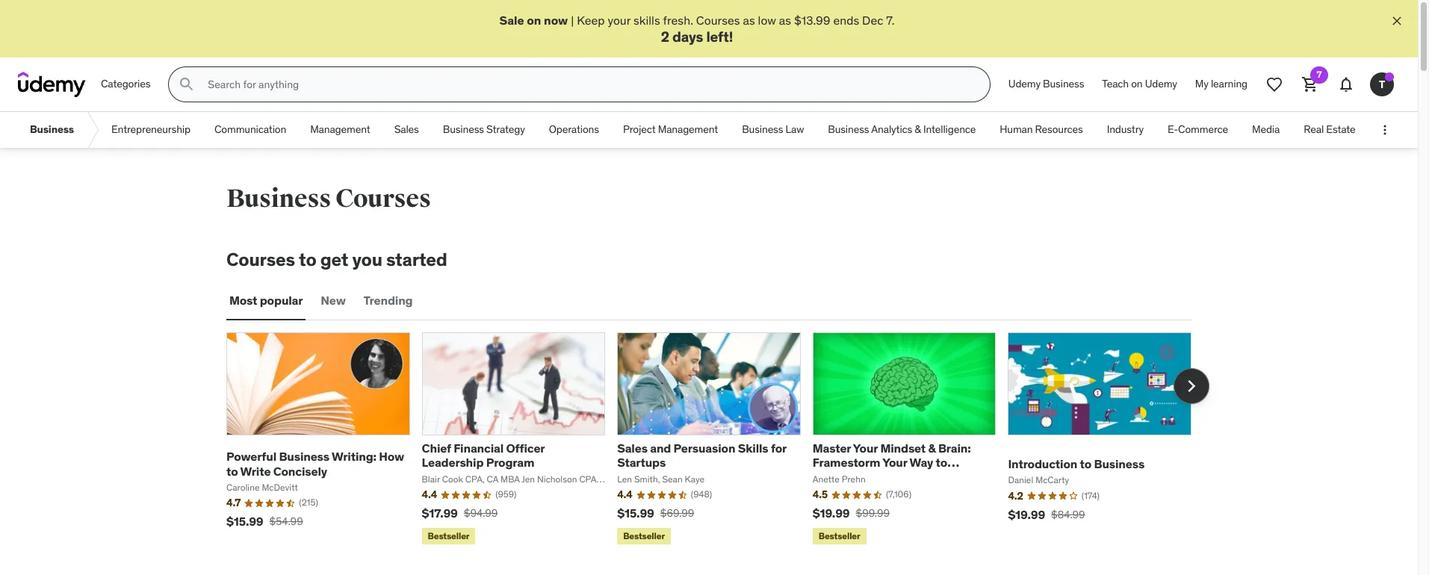 Task type: describe. For each thing, give the bounding box(es) containing it.
entrepreneurship
[[111, 123, 191, 136]]

communication
[[214, 123, 286, 136]]

now
[[544, 13, 568, 28]]

2 management from the left
[[658, 123, 718, 136]]

2
[[661, 28, 670, 46]]

7 link
[[1293, 67, 1329, 103]]

courses inside sale on now | keep your skills fresh. courses as low as $13.99 ends dec 7. 2 days left!
[[696, 13, 740, 28]]

law
[[786, 123, 804, 136]]

t link
[[1365, 67, 1401, 103]]

udemy business link
[[1000, 67, 1094, 103]]

to left get
[[299, 248, 317, 271]]

1 horizontal spatial your
[[883, 455, 908, 470]]

financial
[[454, 441, 504, 456]]

estate
[[1327, 123, 1356, 136]]

real estate
[[1304, 123, 1356, 136]]

& inside master your mindset & brain: framestorm your way to success
[[929, 441, 936, 456]]

e-commerce link
[[1156, 112, 1241, 148]]

0 horizontal spatial your
[[853, 441, 878, 456]]

2 as from the left
[[779, 13, 792, 28]]

sales for sales
[[394, 123, 419, 136]]

1 udemy from the left
[[1009, 77, 1041, 91]]

wishlist image
[[1266, 76, 1284, 94]]

entrepreneurship link
[[99, 112, 202, 148]]

my learning
[[1196, 77, 1248, 91]]

leadership
[[422, 455, 484, 470]]

left!
[[707, 28, 733, 46]]

business courses
[[226, 183, 431, 215]]

0 vertical spatial &
[[915, 123, 921, 136]]

|
[[571, 13, 574, 28]]

your
[[608, 13, 631, 28]]

learning
[[1211, 77, 1248, 91]]

industry
[[1107, 123, 1144, 136]]

new
[[321, 293, 346, 308]]

sale
[[500, 13, 524, 28]]

mindset
[[881, 441, 926, 456]]

categories
[[101, 77, 150, 91]]

to inside powerful business writing: how to write concisely
[[226, 464, 238, 479]]

trending button
[[361, 283, 416, 319]]

started
[[386, 248, 447, 271]]

udemy business
[[1009, 77, 1085, 91]]

persuasion
[[674, 441, 736, 456]]

my
[[1196, 77, 1209, 91]]

human resources
[[1000, 123, 1083, 136]]

resources
[[1036, 123, 1083, 136]]

chief
[[422, 441, 451, 456]]

keep
[[577, 13, 605, 28]]

media link
[[1241, 112, 1292, 148]]

t
[[1380, 78, 1386, 91]]

master your mindset & brain: framestorm your way to success link
[[813, 441, 971, 485]]

teach
[[1103, 77, 1129, 91]]

way
[[910, 455, 934, 470]]

business analytics & intelligence link
[[816, 112, 988, 148]]

chief financial officer leadership program link
[[422, 441, 545, 470]]

project management
[[623, 123, 718, 136]]

human resources link
[[988, 112, 1095, 148]]

ends
[[834, 13, 860, 28]]

notifications image
[[1338, 76, 1356, 94]]

on for sale on now | keep your skills fresh. courses as low as $13.99 ends dec 7. 2 days left!
[[527, 13, 541, 28]]

project management link
[[611, 112, 730, 148]]

7
[[1317, 69, 1322, 80]]

business law
[[742, 123, 804, 136]]

how
[[379, 449, 404, 464]]

e-commerce
[[1168, 123, 1229, 136]]

framestorm
[[813, 455, 881, 470]]

on for teach on udemy
[[1132, 77, 1143, 91]]

new button
[[318, 283, 349, 319]]

most popular button
[[226, 283, 306, 319]]

business strategy
[[443, 123, 525, 136]]

business link
[[18, 112, 86, 148]]

to right introduction
[[1080, 457, 1092, 471]]

shopping cart with 7 items image
[[1302, 76, 1320, 94]]

carousel element
[[226, 333, 1210, 548]]

most popular
[[229, 293, 303, 308]]

real estate link
[[1292, 112, 1368, 148]]

brain:
[[939, 441, 971, 456]]

skills
[[634, 13, 660, 28]]

media
[[1253, 123, 1280, 136]]

commerce
[[1179, 123, 1229, 136]]

operations link
[[537, 112, 611, 148]]

industry link
[[1095, 112, 1156, 148]]



Task type: vqa. For each thing, say whether or not it's contained in the screenshot.
Tableau
no



Task type: locate. For each thing, give the bounding box(es) containing it.
courses up left!
[[696, 13, 740, 28]]

operations
[[549, 123, 599, 136]]

your
[[853, 441, 878, 456], [883, 455, 908, 470]]

communication link
[[202, 112, 298, 148]]

days
[[673, 28, 704, 46]]

management left the sales link
[[310, 123, 370, 136]]

write
[[240, 464, 271, 479]]

1 as from the left
[[743, 13, 755, 28]]

1 horizontal spatial &
[[929, 441, 936, 456]]

introduction to business
[[1008, 457, 1145, 471]]

0 vertical spatial courses
[[696, 13, 740, 28]]

officer
[[506, 441, 545, 456]]

1 vertical spatial &
[[929, 441, 936, 456]]

on inside sale on now | keep your skills fresh. courses as low as $13.99 ends dec 7. 2 days left!
[[527, 13, 541, 28]]

courses to get you started
[[226, 248, 447, 271]]

business inside powerful business writing: how to write concisely
[[279, 449, 330, 464]]

0 horizontal spatial as
[[743, 13, 755, 28]]

1 vertical spatial courses
[[335, 183, 431, 215]]

sales left and
[[617, 441, 648, 456]]

sales right 'management' 'link'
[[394, 123, 419, 136]]

& right "analytics"
[[915, 123, 921, 136]]

0 vertical spatial sales
[[394, 123, 419, 136]]

chief financial officer leadership program
[[422, 441, 545, 470]]

2 vertical spatial courses
[[226, 248, 295, 271]]

you have alerts image
[[1386, 73, 1395, 82]]

sales inside sales and persuasion skills for startups
[[617, 441, 648, 456]]

as
[[743, 13, 755, 28], [779, 13, 792, 28]]

on left now
[[527, 13, 541, 28]]

and
[[650, 441, 671, 456]]

business law link
[[730, 112, 816, 148]]

next image
[[1180, 374, 1204, 398]]

you
[[352, 248, 383, 271]]

udemy up human
[[1009, 77, 1041, 91]]

introduction to business link
[[1008, 457, 1145, 471]]

on right teach
[[1132, 77, 1143, 91]]

business analytics & intelligence
[[828, 123, 976, 136]]

on
[[527, 13, 541, 28], [1132, 77, 1143, 91]]

udemy
[[1009, 77, 1041, 91], [1145, 77, 1178, 91]]

for
[[771, 441, 787, 456]]

powerful business writing: how to write concisely
[[226, 449, 404, 479]]

udemy image
[[18, 72, 86, 97]]

management right project
[[658, 123, 718, 136]]

courses up most popular
[[226, 248, 295, 271]]

0 horizontal spatial &
[[915, 123, 921, 136]]

close image
[[1390, 13, 1405, 28]]

0 horizontal spatial on
[[527, 13, 541, 28]]

1 horizontal spatial management
[[658, 123, 718, 136]]

business strategy link
[[431, 112, 537, 148]]

$13.99
[[794, 13, 831, 28]]

fresh.
[[663, 13, 694, 28]]

1 vertical spatial on
[[1132, 77, 1143, 91]]

teach on udemy
[[1103, 77, 1178, 91]]

human
[[1000, 123, 1033, 136]]

introduction
[[1008, 457, 1078, 471]]

powerful
[[226, 449, 277, 464]]

to inside master your mindset & brain: framestorm your way to success
[[936, 455, 948, 470]]

2 udemy from the left
[[1145, 77, 1178, 91]]

&
[[915, 123, 921, 136], [929, 441, 936, 456]]

0 horizontal spatial udemy
[[1009, 77, 1041, 91]]

& left brain:
[[929, 441, 936, 456]]

sales for sales and persuasion skills for startups
[[617, 441, 648, 456]]

low
[[758, 13, 776, 28]]

sale on now | keep your skills fresh. courses as low as $13.99 ends dec 7. 2 days left!
[[500, 13, 895, 46]]

sales
[[394, 123, 419, 136], [617, 441, 648, 456]]

popular
[[260, 293, 303, 308]]

0 vertical spatial on
[[527, 13, 541, 28]]

my learning link
[[1187, 67, 1257, 103]]

to
[[299, 248, 317, 271], [936, 455, 948, 470], [1080, 457, 1092, 471], [226, 464, 238, 479]]

to left write
[[226, 464, 238, 479]]

1 horizontal spatial sales
[[617, 441, 648, 456]]

your left way
[[883, 455, 908, 470]]

master your mindset & brain: framestorm your way to success
[[813, 441, 971, 485]]

strategy
[[487, 123, 525, 136]]

arrow pointing to subcategory menu links image
[[86, 112, 99, 148]]

1 vertical spatial sales
[[617, 441, 648, 456]]

7.
[[887, 13, 895, 28]]

powerful business writing: how to write concisely link
[[226, 449, 404, 479]]

submit search image
[[178, 76, 196, 94]]

project
[[623, 123, 656, 136]]

sales link
[[382, 112, 431, 148]]

courses up you
[[335, 183, 431, 215]]

1 horizontal spatial on
[[1132, 77, 1143, 91]]

1 horizontal spatial udemy
[[1145, 77, 1178, 91]]

1 horizontal spatial as
[[779, 13, 792, 28]]

real
[[1304, 123, 1324, 136]]

1 management from the left
[[310, 123, 370, 136]]

get
[[320, 248, 349, 271]]

to right way
[[936, 455, 948, 470]]

analytics
[[872, 123, 913, 136]]

udemy left my
[[1145, 77, 1178, 91]]

skills
[[738, 441, 769, 456]]

more subcategory menu links image
[[1378, 123, 1393, 138]]

as right low
[[779, 13, 792, 28]]

teach on udemy link
[[1094, 67, 1187, 103]]

program
[[486, 455, 535, 470]]

master
[[813, 441, 851, 456]]

categories button
[[92, 67, 159, 103]]

management link
[[298, 112, 382, 148]]

intelligence
[[924, 123, 976, 136]]

1 horizontal spatial courses
[[335, 183, 431, 215]]

trending
[[364, 293, 413, 308]]

success
[[813, 470, 860, 485]]

2 horizontal spatial courses
[[696, 13, 740, 28]]

dec
[[863, 13, 884, 28]]

sales and persuasion skills for startups
[[617, 441, 787, 470]]

your right master
[[853, 441, 878, 456]]

0 horizontal spatial management
[[310, 123, 370, 136]]

business
[[1043, 77, 1085, 91], [30, 123, 74, 136], [443, 123, 484, 136], [742, 123, 783, 136], [828, 123, 869, 136], [226, 183, 331, 215], [279, 449, 330, 464], [1094, 457, 1145, 471]]

concisely
[[273, 464, 327, 479]]

writing:
[[332, 449, 377, 464]]

Search for anything text field
[[205, 72, 972, 97]]

startups
[[617, 455, 666, 470]]

most
[[229, 293, 257, 308]]

0 horizontal spatial sales
[[394, 123, 419, 136]]

0 horizontal spatial courses
[[226, 248, 295, 271]]

as left low
[[743, 13, 755, 28]]



